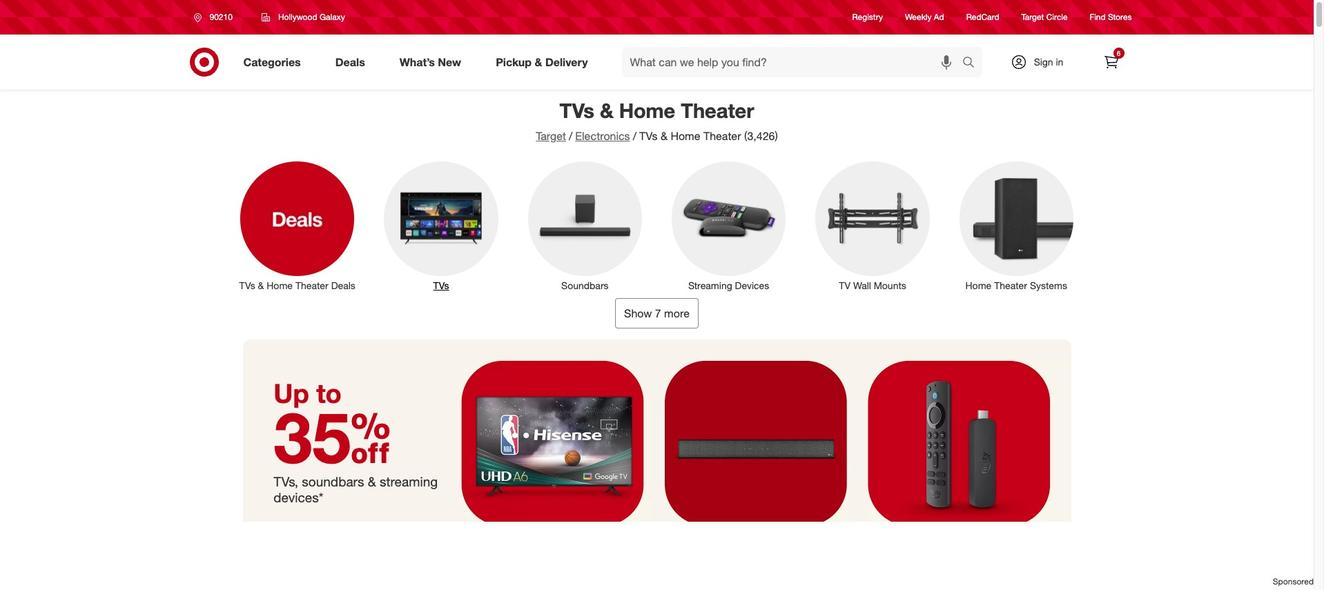 Task type: locate. For each thing, give the bounding box(es) containing it.
&
[[535, 55, 542, 69], [600, 98, 614, 123], [661, 129, 668, 143], [258, 279, 264, 291], [368, 474, 376, 490]]

tvs,
[[274, 474, 298, 490]]

target
[[1022, 12, 1045, 22], [536, 129, 566, 143]]

/ right target link
[[569, 129, 573, 143]]

6 link
[[1096, 47, 1127, 77]]

ad
[[934, 12, 945, 22]]

more
[[664, 306, 690, 320]]

6
[[1117, 49, 1121, 57]]

tvs link
[[375, 159, 508, 293]]

up
[[274, 377, 309, 409]]

7
[[655, 306, 661, 320]]

1 / from the left
[[569, 129, 573, 143]]

1 horizontal spatial target
[[1022, 12, 1045, 22]]

1 vertical spatial target
[[536, 129, 566, 143]]

deals
[[335, 55, 365, 69], [331, 279, 356, 291]]

target inside tvs & home theater target / electronics / tvs & home theater (3,426)
[[536, 129, 566, 143]]

2 / from the left
[[633, 129, 637, 143]]

(3,426)
[[745, 129, 778, 143]]

1 vertical spatial deals
[[331, 279, 356, 291]]

35
[[274, 395, 391, 480]]

wall
[[854, 279, 872, 291]]

streaming devices
[[689, 279, 770, 291]]

what's
[[400, 55, 435, 69]]

in
[[1056, 56, 1064, 68]]

up to
[[274, 377, 342, 409]]

what's new link
[[388, 47, 479, 77]]

90210
[[210, 12, 233, 22]]

sign in
[[1034, 56, 1064, 68]]

/
[[569, 129, 573, 143], [633, 129, 637, 143]]

streaming
[[380, 474, 438, 490]]

circle
[[1047, 12, 1068, 22]]

tv wall mounts
[[839, 279, 907, 291]]

tvs for tvs & home theater deals
[[239, 279, 255, 291]]

pickup & delivery link
[[484, 47, 605, 77]]

sign
[[1034, 56, 1054, 68]]

show 7 more
[[624, 306, 690, 320]]

new
[[438, 55, 461, 69]]

1 horizontal spatial /
[[633, 129, 637, 143]]

redcard
[[967, 12, 1000, 22]]

galaxy
[[320, 12, 345, 22]]

find stores
[[1090, 12, 1132, 22]]

tvs inside 'link'
[[433, 279, 449, 291]]

tv
[[839, 279, 851, 291]]

categories
[[243, 55, 301, 69]]

target left 'circle'
[[1022, 12, 1045, 22]]

tvs
[[560, 98, 595, 123], [640, 129, 658, 143], [239, 279, 255, 291], [433, 279, 449, 291]]

home
[[619, 98, 676, 123], [671, 129, 701, 143], [267, 279, 293, 291], [966, 279, 992, 291]]

search button
[[956, 47, 989, 80]]

0 horizontal spatial target
[[536, 129, 566, 143]]

target circle link
[[1022, 11, 1068, 23]]

home theater systems
[[966, 279, 1068, 291]]

weekly
[[905, 12, 932, 22]]

electronics link
[[576, 129, 630, 143]]

target link
[[536, 129, 566, 143]]

what's new
[[400, 55, 461, 69]]

target left electronics
[[536, 129, 566, 143]]

90210 button
[[185, 5, 247, 30]]

theater
[[681, 98, 755, 123], [704, 129, 742, 143], [296, 279, 329, 291], [995, 279, 1028, 291]]

delivery
[[546, 55, 588, 69]]

& for pickup & delivery
[[535, 55, 542, 69]]

devices
[[735, 279, 770, 291]]

/ right electronics
[[633, 129, 637, 143]]

tvs & home theater deals
[[239, 279, 356, 291]]

stores
[[1108, 12, 1132, 22]]

soundbars
[[562, 279, 609, 291]]

electronics
[[576, 129, 630, 143]]

0 horizontal spatial /
[[569, 129, 573, 143]]

redcard link
[[967, 11, 1000, 23]]

registry
[[853, 12, 883, 22]]

tvs & home theater deals link
[[231, 159, 364, 293]]



Task type: vqa. For each thing, say whether or not it's contained in the screenshot.
in
yes



Task type: describe. For each thing, give the bounding box(es) containing it.
registry link
[[853, 11, 883, 23]]

tvs for tvs & home theater target / electronics / tvs & home theater (3,426)
[[560, 98, 595, 123]]

soundbars
[[302, 474, 364, 490]]

target circle
[[1022, 12, 1068, 22]]

& for tvs & home theater deals
[[258, 279, 264, 291]]

sign in link
[[999, 47, 1085, 77]]

mounts
[[874, 279, 907, 291]]

to
[[316, 377, 342, 409]]

tv wall mounts link
[[807, 159, 939, 293]]

home theater systems link
[[950, 159, 1083, 293]]

categories link
[[232, 47, 318, 77]]

pickup & delivery
[[496, 55, 588, 69]]

show 7 more button
[[615, 298, 699, 328]]

hollywood galaxy button
[[253, 5, 354, 30]]

hollywood
[[278, 12, 317, 22]]

& inside tvs, soundbars & streaming devices*
[[368, 474, 376, 490]]

hollywood galaxy
[[278, 12, 345, 22]]

weekly ad
[[905, 12, 945, 22]]

find
[[1090, 12, 1106, 22]]

deals link
[[324, 47, 382, 77]]

streaming devices link
[[663, 159, 796, 293]]

tvs for tvs
[[433, 279, 449, 291]]

tvs, soundbars & streaming devices*
[[274, 474, 438, 505]]

What can we help you find? suggestions appear below search field
[[622, 47, 966, 77]]

0 vertical spatial deals
[[335, 55, 365, 69]]

devices*
[[274, 490, 323, 505]]

streaming
[[689, 279, 733, 291]]

show
[[624, 306, 652, 320]]

soundbars link
[[519, 159, 652, 293]]

& for tvs & home theater target / electronics / tvs & home theater (3,426)
[[600, 98, 614, 123]]

weekly ad link
[[905, 11, 945, 23]]

pickup
[[496, 55, 532, 69]]

sponsored
[[1273, 577, 1314, 587]]

tvs & home theater target / electronics / tvs & home theater (3,426)
[[536, 98, 778, 143]]

0 vertical spatial target
[[1022, 12, 1045, 22]]

search
[[956, 56, 989, 70]]

systems
[[1030, 279, 1068, 291]]

find stores link
[[1090, 11, 1132, 23]]



